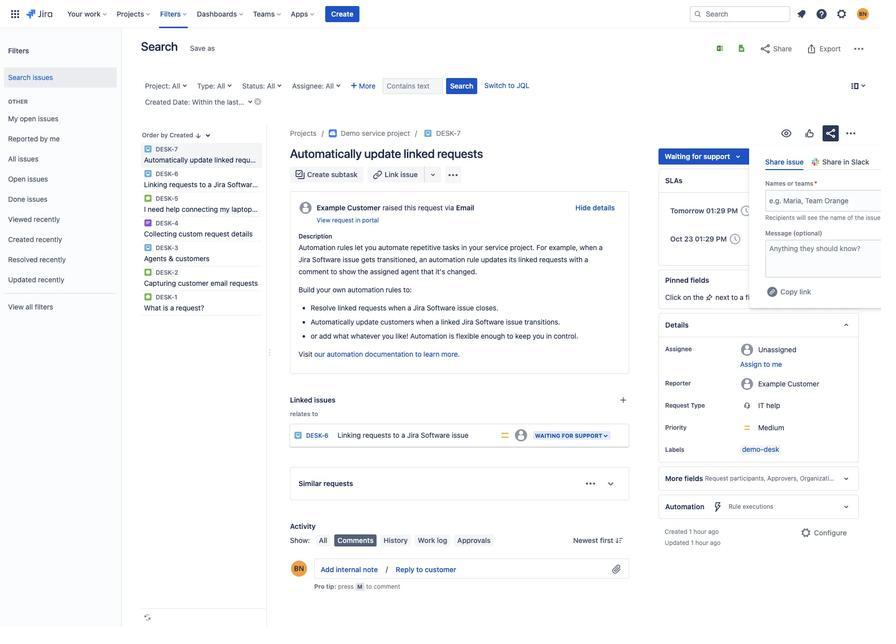 Task type: locate. For each thing, give the bounding box(es) containing it.
your
[[67, 9, 83, 18]]

1 horizontal spatial it help image
[[424, 130, 433, 138]]

1 vertical spatial support
[[575, 433, 603, 439]]

1 vertical spatial it help image
[[144, 244, 152, 252]]

desk- for capturing customer email requests
[[156, 269, 175, 277]]

0 horizontal spatial 2
[[175, 269, 178, 277]]

recently for viewed recently
[[34, 215, 60, 224]]

1 horizontal spatial support
[[704, 152, 731, 161]]

0 horizontal spatial projects
[[117, 9, 144, 18]]

example up view request in portal
[[317, 204, 346, 212]]

customer up request?
[[178, 279, 209, 288]]

view left all
[[8, 303, 24, 311]]

all for status: all
[[267, 82, 275, 90]]

email
[[456, 204, 475, 212]]

search inside button
[[451, 82, 474, 90]]

my
[[8, 114, 18, 123]]

service right "demo"
[[362, 129, 386, 138]]

time for time to resolution within 16h
[[751, 232, 767, 240]]

desk-6 link
[[306, 432, 329, 440]]

recently for created recently
[[36, 235, 62, 244]]

1 vertical spatial comment
[[374, 584, 401, 591]]

0 horizontal spatial help
[[166, 205, 180, 214]]

done issues link
[[4, 189, 117, 210]]

help down 5
[[166, 205, 180, 214]]

created inside created 1 hour ago updated 1 hour ago
[[665, 529, 688, 536]]

it help
[[759, 402, 781, 410]]

tab list containing share issue
[[762, 154, 882, 170]]

3 right level in the top left of the page
[[292, 205, 296, 214]]

recently for updated recently
[[38, 275, 64, 284]]

linking requests to a jira software issue inside "link"
[[338, 431, 469, 440]]

description
[[299, 233, 332, 240]]

save
[[190, 44, 206, 52]]

recently up created recently on the left
[[34, 215, 60, 224]]

by inside other group
[[40, 134, 48, 143]]

0 horizontal spatial me
[[50, 134, 60, 143]]

start
[[788, 293, 803, 302]]

0 horizontal spatial first
[[601, 537, 614, 545]]

for
[[537, 243, 548, 252]]

notifications image
[[796, 8, 808, 20]]

it help image
[[424, 130, 433, 138], [144, 244, 152, 252]]

show:
[[290, 537, 310, 545]]

linked
[[290, 396, 313, 405]]

desk- inside desk-7 link
[[437, 129, 457, 138]]

issue up "show"
[[343, 256, 360, 264]]

search up the other
[[8, 73, 31, 81]]

type:
[[197, 82, 215, 90]]

requests inside "link"
[[363, 431, 391, 440]]

linking right desk-6 link
[[338, 431, 361, 440]]

8h
[[783, 214, 792, 222]]

1 vertical spatial updated
[[665, 540, 690, 547]]

the right 'see'
[[820, 214, 829, 222]]

customer down log
[[425, 566, 457, 574]]

customers
[[176, 254, 210, 263], [381, 318, 415, 327]]

automation
[[429, 256, 466, 264], [348, 286, 384, 294], [327, 350, 363, 359]]

customer
[[348, 204, 381, 212], [788, 380, 820, 388]]

to inside time to resolution within 16h
[[769, 232, 775, 240]]

customers right "&"
[[176, 254, 210, 263]]

1 horizontal spatial customer
[[788, 380, 820, 388]]

0 horizontal spatial search
[[8, 73, 31, 81]]

0 vertical spatial view
[[317, 217, 331, 224]]

it help image for automatically update linked requests
[[144, 145, 152, 153]]

1 vertical spatial me
[[773, 360, 783, 369]]

desk- up collecting at the left top of the page
[[156, 220, 175, 227]]

1 vertical spatial service request image
[[144, 269, 152, 277]]

it help image
[[144, 145, 152, 153], [144, 170, 152, 178]]

0 horizontal spatial support
[[575, 433, 603, 439]]

service request image up what
[[144, 293, 152, 301]]

projects inside projects 'popup button'
[[117, 9, 144, 18]]

linking requests to a jira software issue link
[[334, 426, 496, 446]]

agents & customers
[[144, 254, 210, 263]]

within left '8h'
[[762, 214, 781, 222]]

0 vertical spatial clockicon image
[[739, 203, 755, 219]]

1 horizontal spatial waiting
[[665, 152, 691, 161]]

when inside automation rules let you automate repetitive tasks in your service project. for example, when a jira software issue gets transitioned, an automation rule updates its linked requests with a comment to show the assigned agent that it's changed.
[[580, 243, 598, 252]]

/
[[384, 565, 390, 574]]

2 vertical spatial automation
[[666, 503, 705, 512]]

jira
[[214, 180, 226, 189], [299, 256, 311, 264], [414, 304, 425, 312], [462, 318, 474, 327], [407, 431, 419, 440]]

1
[[175, 294, 178, 301], [690, 529, 693, 536], [692, 540, 694, 547]]

me inside other group
[[50, 134, 60, 143]]

linked down own
[[338, 304, 357, 312]]

actions image
[[846, 127, 858, 140]]

first left newest first icon
[[601, 537, 614, 545]]

within left 16h
[[751, 242, 770, 250]]

viewed recently
[[8, 215, 60, 224]]

1 vertical spatial waiting
[[536, 433, 561, 439]]

desk-7 down the order by created
[[154, 146, 178, 153]]

you inside automation rules let you automate repetitive tasks in your service project. for example, when a jira software issue gets transitioned, an automation rule updates its linked requests with a comment to show the assigned agent that it's changed.
[[365, 243, 377, 252]]

issues inside group
[[33, 73, 53, 81]]

1 horizontal spatial by
[[161, 132, 168, 139]]

request left the portal
[[332, 217, 354, 224]]

desk- down the order by created
[[156, 146, 175, 153]]

an
[[420, 256, 427, 264]]

2 vertical spatial search
[[451, 82, 474, 90]]

0 vertical spatial for
[[693, 152, 702, 161]]

by for reported
[[40, 134, 48, 143]]

0 horizontal spatial comment
[[299, 268, 329, 276]]

show image
[[603, 476, 620, 492]]

0 vertical spatial automation
[[429, 256, 466, 264]]

0 horizontal spatial your
[[317, 286, 331, 294]]

request down my
[[205, 230, 230, 238]]

0 horizontal spatial automatically update linked requests
[[144, 156, 264, 164]]

1 vertical spatial linking
[[338, 431, 361, 440]]

4
[[241, 98, 245, 106], [175, 220, 179, 227]]

1 horizontal spatial search
[[141, 39, 178, 53]]

automation down tasks
[[429, 256, 466, 264]]

automation down "show"
[[348, 286, 384, 294]]

1 horizontal spatial comment
[[374, 584, 401, 591]]

within inside time to first response within 8h
[[762, 214, 781, 222]]

desk- up capturing
[[156, 269, 175, 277]]

waiting up slas on the top right of page
[[665, 152, 691, 161]]

7
[[457, 129, 461, 138], [175, 146, 178, 153]]

projects link
[[290, 127, 317, 140]]

banner
[[0, 0, 882, 28]]

desk- for collecting custom request details
[[156, 220, 175, 227]]

me down unassigned
[[773, 360, 783, 369]]

create inside primary element
[[332, 9, 354, 18]]

clockicon image
[[739, 203, 755, 219], [728, 231, 744, 247]]

automation for automation
[[666, 503, 705, 512]]

all right "status:"
[[267, 82, 275, 90]]

1 horizontal spatial pm
[[728, 207, 739, 215]]

issue type: it help image
[[294, 432, 302, 440]]

newest first
[[574, 537, 614, 545]]

0 vertical spatial is
[[163, 304, 168, 312]]

note
[[363, 566, 378, 574]]

configure link
[[795, 526, 854, 542]]

a inside linking requests to a jira software issue "link"
[[402, 431, 406, 440]]

2 down agents & customers
[[175, 269, 178, 277]]

0 horizontal spatial 4
[[175, 220, 179, 227]]

1 vertical spatial help
[[767, 402, 781, 410]]

pm left within 8h button
[[728, 207, 739, 215]]

comment inside automation rules let you automate repetitive tasks in your service project. for example, when a jira software issue gets transitioned, an automation rule updates its linked requests with a comment to show the assigned agent that it's changed.
[[299, 268, 329, 276]]

create right 'apps' dropdown button
[[332, 9, 354, 18]]

the left level in the top left of the page
[[263, 205, 273, 214]]

more left search issues using keywords text box
[[359, 82, 376, 90]]

service request image for what
[[144, 293, 152, 301]]

when
[[580, 243, 598, 252], [389, 304, 406, 312], [416, 318, 434, 327]]

fields down the labels
[[685, 475, 704, 483]]

fields for pinned fields
[[691, 276, 710, 285]]

4 right last
[[241, 98, 245, 106]]

filters up the search issues
[[8, 46, 29, 55]]

the
[[215, 98, 225, 106], [263, 205, 273, 214], [820, 214, 829, 222], [856, 214, 865, 222], [358, 268, 369, 276], [694, 293, 704, 302]]

desk- up desk-5
[[156, 170, 175, 178]]

all
[[26, 303, 33, 311]]

is down desk-1
[[163, 304, 168, 312]]

export button
[[801, 41, 847, 57]]

first inside time to first response within 8h
[[788, 204, 801, 212]]

details inside button
[[593, 204, 615, 212]]

customers up like!
[[381, 318, 415, 327]]

newest
[[574, 537, 599, 545]]

more inside more dropdown button
[[359, 82, 376, 90]]

issue up names or teams *
[[787, 158, 805, 166]]

1 vertical spatial or
[[311, 332, 318, 341]]

when up with
[[580, 243, 598, 252]]

1 horizontal spatial request
[[332, 217, 354, 224]]

click
[[666, 293, 682, 302]]

is left the flexible
[[449, 332, 455, 341]]

search left switch
[[451, 82, 474, 90]]

share left export button
[[774, 44, 793, 53]]

automation rules let you automate repetitive tasks in your service project. for example, when a jira software issue gets transitioned, an automation rule updates its linked requests with a comment to show the assigned agent that it's changed.
[[299, 243, 605, 276]]

projects left demo service project image
[[290, 129, 317, 138]]

similar
[[299, 480, 322, 488]]

1 vertical spatial when
[[389, 304, 406, 312]]

details right 'hide'
[[593, 204, 615, 212]]

view request in portal
[[317, 217, 379, 224]]

jira image
[[26, 8, 52, 20], [26, 8, 52, 20]]

automation down 'what'
[[327, 350, 363, 359]]

in right tasks
[[462, 243, 467, 252]]

1 vertical spatial filters
[[8, 46, 29, 55]]

it help image up agents
[[144, 244, 152, 252]]

hide message image
[[843, 275, 855, 287]]

automatically up create subtask button
[[290, 147, 362, 161]]

1 vertical spatial customer
[[788, 380, 820, 388]]

or left add
[[311, 332, 318, 341]]

all up date:
[[172, 82, 180, 90]]

updated inside created 1 hour ago updated 1 hour ago
[[665, 540, 690, 547]]

0 horizontal spatial customers
[[176, 254, 210, 263]]

0 vertical spatial request
[[418, 204, 443, 212]]

1 horizontal spatial linking
[[338, 431, 361, 440]]

all right show:
[[319, 537, 328, 545]]

link issue button
[[368, 167, 425, 183]]

automatically update linked requests up the link
[[290, 147, 483, 161]]

1 horizontal spatial example
[[759, 380, 786, 388]]

1 horizontal spatial when
[[416, 318, 434, 327]]

priority pin to top. only you can see pinned fields. image
[[689, 424, 697, 432]]

oct 23 01:29 pm
[[671, 235, 728, 243]]

0 vertical spatial within
[[762, 214, 781, 222]]

demo-
[[743, 446, 764, 454]]

to inside time to first response within 8h
[[780, 204, 786, 212]]

customer up the portal
[[348, 204, 381, 212]]

1 vertical spatial 1
[[690, 529, 693, 536]]

0 vertical spatial details
[[593, 204, 615, 212]]

1 vertical spatial create
[[307, 170, 330, 179]]

add app image
[[447, 169, 459, 181]]

2 left days
[[271, 98, 276, 106]]

to
[[509, 81, 515, 90], [200, 180, 206, 189], [780, 204, 786, 212], [254, 205, 261, 214], [769, 232, 775, 240], [331, 268, 338, 276], [732, 293, 739, 302], [780, 293, 786, 302], [507, 332, 514, 341], [416, 350, 422, 359], [764, 360, 771, 369], [312, 411, 318, 418], [393, 431, 400, 440], [417, 566, 423, 574], [366, 584, 372, 591]]

0 horizontal spatial waiting for support button
[[533, 431, 612, 441]]

0 horizontal spatial example
[[317, 204, 346, 212]]

01:29
[[707, 207, 726, 215], [696, 235, 715, 243]]

primary element
[[6, 0, 690, 28]]

copy link button
[[766, 284, 813, 300]]

search down filters dropdown button
[[141, 39, 178, 53]]

created inside other group
[[8, 235, 34, 244]]

automation inside automation rules let you automate repetitive tasks in your service project. for example, when a jira software issue gets transitioned, an automation rule updates its linked requests with a comment to show the assigned agent that it's changed.
[[299, 243, 336, 252]]

tab list
[[762, 154, 882, 170]]

printer
[[298, 205, 320, 214]]

7 down order by created link
[[175, 146, 178, 153]]

0 vertical spatial pm
[[728, 207, 739, 215]]

next
[[716, 293, 730, 302]]

0 vertical spatial waiting
[[665, 152, 691, 161]]

6 up 5
[[175, 170, 179, 178]]

0 horizontal spatial more
[[359, 82, 376, 90]]

appswitcher icon image
[[9, 8, 21, 20]]

1 vertical spatial it help image
[[144, 170, 152, 178]]

example up it help
[[759, 380, 786, 388]]

desk-6 right the issue type: it help icon
[[306, 432, 329, 440]]

example for example customer raised this request via email
[[317, 204, 346, 212]]

desk-6 up desk-5
[[154, 170, 179, 178]]

Message (optional) text field
[[766, 240, 882, 278]]

2 service request image from the top
[[144, 269, 152, 277]]

search inside group
[[8, 73, 31, 81]]

1 vertical spatial customers
[[381, 318, 415, 327]]

more for more fields
[[666, 475, 683, 483]]

linked issues
[[290, 396, 336, 405]]

automation down automatically update customers when a linked jira software issue transitions.
[[411, 332, 448, 341]]

me inside button
[[773, 360, 783, 369]]

software inside "link"
[[421, 431, 450, 440]]

it
[[759, 402, 765, 410]]

example
[[317, 204, 346, 212], [759, 380, 786, 388]]

desk- for automatically update linked requests
[[156, 146, 175, 153]]

1 horizontal spatial 4
[[241, 98, 245, 106]]

time inside time to resolution within 16h
[[751, 232, 767, 240]]

issues for linked issues
[[314, 396, 336, 405]]

subtask
[[331, 170, 358, 179]]

by right the reported
[[40, 134, 48, 143]]

activity
[[290, 523, 316, 531]]

1 vertical spatial 3
[[175, 244, 179, 252]]

reply to customer button
[[390, 562, 463, 578]]

1 vertical spatial desk-7
[[154, 146, 178, 153]]

medium
[[759, 424, 785, 432]]

2 vertical spatial service request image
[[144, 293, 152, 301]]

01:29 right "tomorrow"
[[707, 207, 726, 215]]

0 horizontal spatial create
[[307, 170, 330, 179]]

time inside time to first response within 8h
[[762, 204, 778, 212]]

1 horizontal spatial details
[[593, 204, 615, 212]]

0 horizontal spatial service
[[362, 129, 386, 138]]

1 horizontal spatial service
[[485, 243, 509, 252]]

issue
[[787, 158, 805, 166], [401, 170, 418, 179], [258, 180, 275, 189], [867, 214, 881, 222], [343, 256, 360, 264], [458, 304, 474, 312], [506, 318, 523, 327], [452, 431, 469, 440]]

me for assign to me
[[773, 360, 783, 369]]

3
[[292, 205, 296, 214], [175, 244, 179, 252]]

of
[[848, 214, 854, 222]]

issues for open issues
[[28, 175, 48, 183]]

requests inside automation rules let you automate repetitive tasks in your service project. for example, when a jira software issue gets transitioned, an automation rule updates its linked requests with a comment to show the assigned agent that it's changed.
[[540, 256, 568, 264]]

apps button
[[288, 6, 318, 22]]

0 vertical spatial more
[[359, 82, 376, 90]]

all right the type:
[[217, 82, 225, 90]]

filters right projects 'popup button'
[[160, 9, 181, 18]]

all for assignee: all
[[326, 82, 334, 90]]

support
[[704, 152, 731, 161], [575, 433, 603, 439]]

clockicon image left within 8h button
[[739, 203, 755, 219]]

desk-
[[437, 129, 457, 138], [156, 146, 175, 153], [156, 170, 175, 178], [156, 195, 175, 203], [156, 220, 175, 227], [156, 244, 175, 252], [156, 269, 175, 277], [156, 294, 175, 301], [306, 432, 325, 440]]

whatever
[[351, 332, 381, 341]]

01:29 right the 23
[[696, 235, 715, 243]]

1 horizontal spatial customers
[[381, 318, 415, 327]]

assignee:
[[292, 82, 324, 90]]

all
[[172, 82, 180, 90], [217, 82, 225, 90], [267, 82, 275, 90], [326, 82, 334, 90], [8, 155, 16, 163], [319, 537, 328, 545]]

pinned
[[666, 276, 689, 285]]

1 horizontal spatial automation
[[411, 332, 448, 341]]

1 horizontal spatial desk-6
[[306, 432, 329, 440]]

automatically update linked requests down the small icon
[[144, 156, 264, 164]]

all up open
[[8, 155, 16, 163]]

in left slack
[[844, 158, 850, 166]]

share for share
[[774, 44, 793, 53]]

clockicon image left within 16h button
[[728, 231, 744, 247]]

need
[[148, 205, 164, 214]]

1 vertical spatial ago
[[711, 540, 721, 547]]

recently down resolved recently link
[[38, 275, 64, 284]]

create left subtask in the top of the page
[[307, 170, 330, 179]]

0 vertical spatial service request image
[[144, 195, 152, 203]]

customers for &
[[176, 254, 210, 263]]

linking up desk-5
[[144, 180, 167, 189]]

service inside automation rules let you automate repetitive tasks in your service project. for example, when a jira software issue gets transitioned, an automation rule updates its linked requests with a comment to show the assigned agent that it's changed.
[[485, 243, 509, 252]]

hide
[[576, 204, 591, 212]]

in down transitions.
[[547, 332, 552, 341]]

assignee
[[666, 346, 693, 353]]

service up updates
[[485, 243, 509, 252]]

0 vertical spatial your
[[469, 243, 484, 252]]

2 it help image from the top
[[144, 170, 152, 178]]

1 horizontal spatial help
[[767, 402, 781, 410]]

it's
[[436, 268, 446, 276]]

rules left to:
[[386, 286, 402, 294]]

0 vertical spatial fields
[[691, 276, 710, 285]]

other group
[[4, 88, 117, 293]]

log
[[437, 537, 448, 545]]

1 vertical spatial 4
[[175, 220, 179, 227]]

1 vertical spatial details
[[231, 230, 253, 238]]

linked inside automation rules let you automate repetitive tasks in your service project. for example, when a jira software issue gets transitioned, an automation rule updates its linked requests with a comment to show the assigned agent that it's changed.
[[519, 256, 538, 264]]

request left via
[[418, 204, 443, 212]]

approvals button
[[455, 535, 494, 547]]

hide details
[[576, 204, 615, 212]]

for
[[693, 152, 702, 161], [562, 433, 574, 439]]

1 vertical spatial request
[[332, 217, 354, 224]]

share image
[[825, 127, 838, 140]]

0 vertical spatial service
[[362, 129, 386, 138]]

service request image
[[144, 195, 152, 203], [144, 269, 152, 277], [144, 293, 152, 301]]

work log
[[418, 537, 448, 545]]

assign to me
[[741, 360, 783, 369]]

software inside automation rules let you automate repetitive tasks in your service project. for example, when a jira software issue gets transitioned, an automation rule updates its linked requests with a comment to show the assigned agent that it's changed.
[[312, 256, 341, 264]]

time for time to first response within 8h
[[762, 204, 778, 212]]

all right assignee:
[[326, 82, 334, 90]]

0 horizontal spatial 3
[[175, 244, 179, 252]]

days
[[277, 98, 293, 106]]

1 vertical spatial your
[[317, 286, 331, 294]]

when for automatically update customers when a linked jira software issue transitions.
[[416, 318, 434, 327]]

share for share in slack
[[823, 158, 842, 166]]

0 vertical spatial when
[[580, 243, 598, 252]]

0 horizontal spatial desk-7
[[154, 146, 178, 153]]

switch to jql
[[485, 81, 530, 90]]

it help image for linking requests to a jira software issue
[[144, 170, 152, 178]]

1 vertical spatial is
[[449, 332, 455, 341]]

fields up on
[[691, 276, 710, 285]]

3 service request image from the top
[[144, 293, 152, 301]]

desk- up need
[[156, 195, 175, 203]]

open in microsoft excel image
[[717, 44, 725, 52]]

1 it help image from the top
[[144, 145, 152, 153]]

fields for more fields
[[685, 475, 704, 483]]

by for order
[[161, 132, 168, 139]]

work log button
[[415, 535, 451, 547]]

create for create subtask
[[307, 170, 330, 179]]

automation down the more fields
[[666, 503, 705, 512]]

update up whatever
[[356, 318, 379, 327]]

demo service project image
[[329, 130, 337, 138]]

it help image down order
[[144, 145, 152, 153]]

by right order
[[161, 132, 168, 139]]

updated recently link
[[4, 270, 117, 290]]

1 horizontal spatial first
[[788, 204, 801, 212]]

project.
[[511, 243, 535, 252]]

recently down the viewed recently link
[[36, 235, 62, 244]]

link web pages and more image
[[427, 169, 439, 181]]

comments
[[338, 537, 374, 545]]

2 horizontal spatial search
[[451, 82, 474, 90]]

desk- up "&"
[[156, 244, 175, 252]]

projects for projects link
[[290, 129, 317, 138]]

details element
[[659, 313, 860, 338]]

1 service request image from the top
[[144, 195, 152, 203]]

0 vertical spatial time
[[762, 204, 778, 212]]

menu bar
[[314, 535, 496, 547]]

example customer
[[759, 380, 820, 388]]

customers for update
[[381, 318, 415, 327]]

when down resolve linked requests when a jira software issue closes.
[[416, 318, 434, 327]]

the down gets
[[358, 268, 369, 276]]

desk- left copy link to issue "image"
[[437, 129, 457, 138]]

1 horizontal spatial me
[[773, 360, 783, 369]]

assignee: all
[[292, 82, 334, 90]]

desk- up what is a request?
[[156, 294, 175, 301]]

linking inside "link"
[[338, 431, 361, 440]]

your work
[[67, 9, 101, 18]]

more inside more fields element
[[666, 475, 683, 483]]

customer for example customer
[[788, 380, 820, 388]]

Search field
[[690, 6, 791, 22]]



Task type: vqa. For each thing, say whether or not it's contained in the screenshot.
the Create within Create "BUTTON"
no



Task type: describe. For each thing, give the bounding box(es) containing it.
2 vertical spatial request
[[205, 230, 230, 238]]

time to resolution within 16h
[[751, 232, 809, 250]]

order by created
[[142, 132, 193, 139]]

service request with approvals image
[[144, 219, 152, 227]]

search issues group
[[4, 65, 117, 91]]

0 vertical spatial waiting for support button
[[659, 149, 751, 165]]

switch
[[485, 81, 507, 90]]

project:
[[145, 82, 170, 90]]

example customer raised this request via email
[[317, 204, 475, 212]]

updates
[[481, 256, 508, 264]]

copy
[[781, 288, 798, 296]]

1 for desk-
[[175, 294, 178, 301]]

in inside automation rules let you automate repetitive tasks in your service project. for example, when a jira software issue gets transitioned, an automation rule updates its linked requests with a comment to show the assigned agent that it's changed.
[[462, 243, 467, 252]]

issue up keep
[[506, 318, 523, 327]]

2 vertical spatial 1
[[692, 540, 694, 547]]

settings image
[[837, 8, 849, 20]]

0 vertical spatial 7
[[457, 129, 461, 138]]

service request image for capturing
[[144, 269, 152, 277]]

rule
[[467, 256, 480, 264]]

visit
[[299, 350, 313, 359]]

linked up my
[[215, 156, 234, 164]]

share for share issue
[[766, 158, 785, 166]]

1 horizontal spatial for
[[693, 152, 702, 161]]

linked up link web pages and more image on the top of page
[[404, 147, 435, 161]]

transitions.
[[525, 318, 561, 327]]

customer for example customer raised this request via email
[[348, 204, 381, 212]]

0 vertical spatial 3
[[292, 205, 296, 214]]

orange
[[825, 197, 849, 205]]

0 vertical spatial support
[[704, 152, 731, 161]]

customer inside button
[[425, 566, 457, 574]]

tomorrow
[[671, 207, 705, 215]]

apps
[[291, 9, 308, 18]]

teams
[[796, 180, 814, 188]]

clockicon image for oct 23 01:29 pm
[[728, 231, 744, 247]]

reported
[[8, 134, 38, 143]]

updated recently
[[8, 275, 64, 284]]

1 vertical spatial 01:29
[[696, 235, 715, 243]]

create subtask button
[[290, 167, 364, 183]]

on
[[684, 293, 692, 302]]

desk- for agents & customers
[[156, 244, 175, 252]]

press
[[338, 584, 354, 591]]

within inside time to resolution within 16h
[[751, 242, 770, 250]]

projects for projects 'popup button'
[[117, 9, 144, 18]]

5
[[175, 195, 178, 203]]

add internal note
[[321, 566, 378, 574]]

add attachment image
[[611, 564, 624, 576]]

2 horizontal spatial request
[[418, 204, 443, 212]]

what is a request?
[[144, 304, 204, 312]]

example for example customer
[[759, 380, 786, 388]]

filters inside dropdown button
[[160, 9, 181, 18]]

to inside "link"
[[393, 431, 400, 440]]

all button
[[316, 535, 331, 547]]

1 horizontal spatial or
[[788, 180, 794, 188]]

label
[[762, 293, 778, 302]]

(optional)
[[794, 230, 823, 237]]

all for type: all
[[217, 82, 225, 90]]

Search issues using keywords text field
[[383, 78, 443, 94]]

view all filters link
[[4, 297, 117, 317]]

view for view all filters
[[8, 303, 24, 311]]

all issues
[[8, 155, 39, 163]]

created recently
[[8, 235, 62, 244]]

link issue
[[385, 170, 418, 179]]

your inside automation rules let you automate repetitive tasks in your service project. for example, when a jira software issue gets transitioned, an automation rule updates its linked requests with a comment to show the assigned agent that it's changed.
[[469, 243, 484, 252]]

gets
[[362, 256, 376, 264]]

sidebar navigation image
[[110, 40, 132, 60]]

issues for search issues
[[33, 73, 53, 81]]

0 vertical spatial 4
[[241, 98, 245, 106]]

created for created 1 hour ago updated 1 hour ago
[[665, 529, 688, 536]]

documentation
[[365, 350, 414, 359]]

when for resolve linked requests when a jira software issue closes.
[[389, 304, 406, 312]]

status: all
[[242, 82, 275, 90]]

link an issue image
[[620, 397, 628, 405]]

issue right of
[[867, 214, 881, 222]]

0 horizontal spatial linking
[[144, 180, 167, 189]]

add internal note button
[[315, 562, 384, 578]]

all for project: all
[[172, 82, 180, 90]]

desk- for i need help connecting my laptop to the level 3 printer
[[156, 195, 175, 203]]

add
[[319, 332, 332, 341]]

via
[[445, 204, 454, 212]]

2 horizontal spatial you
[[533, 332, 545, 341]]

issue inside automation rules let you automate repetitive tasks in your service project. for example, when a jira software issue gets transitioned, an automation rule updates its linked requests with a comment to show the assigned agent that it's changed.
[[343, 256, 360, 264]]

0 vertical spatial linking requests to a jira software issue
[[144, 180, 275, 189]]

the right on
[[694, 293, 704, 302]]

clockicon image for tomorrow 01:29 pm
[[739, 203, 755, 219]]

0 horizontal spatial pm
[[717, 235, 728, 243]]

0 vertical spatial hour
[[694, 529, 707, 536]]

unassigned
[[759, 345, 797, 354]]

*
[[815, 180, 818, 188]]

1 vertical spatial waiting for support button
[[533, 431, 612, 441]]

configure
[[815, 529, 848, 538]]

within 16h button
[[751, 241, 784, 252]]

vote options: no one has voted for this issue yet. image
[[804, 127, 816, 140]]

automation inside automation rules let you automate repetitive tasks in your service project. for example, when a jira software issue gets transitioned, an automation rule updates its linked requests with a comment to show the assigned agent that it's changed.
[[429, 256, 466, 264]]

created 1 hour ago updated 1 hour ago
[[665, 529, 721, 547]]

rule executions
[[729, 503, 774, 511]]

update down the small icon
[[190, 156, 213, 164]]

priority: medium image
[[500, 431, 510, 441]]

1 horizontal spatial you
[[382, 332, 394, 341]]

reported by me
[[8, 134, 60, 143]]

flexible
[[457, 332, 479, 341]]

pro
[[314, 584, 325, 591]]

or add what whatever you like! automation is flexible enough to keep you in control.
[[311, 332, 581, 341]]

automatically up add
[[311, 318, 354, 327]]

recipients
[[766, 214, 796, 222]]

2 vertical spatial automation
[[327, 350, 363, 359]]

jira inside automation rules let you automate repetitive tasks in your service project. for example, when a jira software issue gets transitioned, an automation rule updates its linked requests with a comment to show the assigned agent that it's changed.
[[299, 256, 311, 264]]

newest first image
[[616, 537, 624, 545]]

me for reported by me
[[50, 134, 60, 143]]

changed.
[[447, 268, 477, 276]]

0 horizontal spatial 7
[[175, 146, 178, 153]]

search for search button at right top
[[451, 82, 474, 90]]

open in google sheets image
[[738, 44, 746, 52]]

hide details button
[[570, 200, 622, 216]]

desk- right the issue type: it help icon
[[306, 432, 325, 440]]

my open issues link
[[4, 109, 117, 129]]

assigned
[[370, 268, 399, 276]]

the right of
[[856, 214, 865, 222]]

jira inside linking requests to a jira software issue "link"
[[407, 431, 419, 440]]

next to a field label to start pinning.
[[714, 293, 831, 302]]

demo-desk
[[743, 446, 780, 454]]

0 vertical spatial waiting for support
[[665, 152, 731, 161]]

first inside newest first button
[[601, 537, 614, 545]]

issues for all issues
[[18, 155, 39, 163]]

recipients will see the name of the issue 
[[766, 214, 882, 222]]

issue inside button
[[401, 170, 418, 179]]

update down demo service project
[[365, 147, 401, 161]]

copy link to issue image
[[459, 129, 467, 137]]

created for created recently
[[8, 235, 34, 244]]

0 vertical spatial 01:29
[[707, 207, 726, 215]]

0 vertical spatial 6
[[175, 170, 179, 178]]

collecting custom request details
[[144, 230, 253, 238]]

capturing
[[144, 279, 176, 288]]

linked up or add what whatever you like! automation is flexible enough to keep you in control.
[[441, 318, 460, 327]]

profile image of ben nelson image
[[291, 561, 307, 578]]

search button
[[446, 78, 478, 94]]

to inside automation rules let you automate repetitive tasks in your service project. for example, when a jira software issue gets transitioned, an automation rule updates its linked requests with a comment to show the assigned agent that it's changed.
[[331, 268, 338, 276]]

help image
[[816, 8, 828, 20]]

more fields element
[[659, 467, 860, 491]]

search image
[[694, 10, 703, 18]]

create for create
[[332, 9, 354, 18]]

1 horizontal spatial rules
[[386, 286, 402, 294]]

desk- for what is a request?
[[156, 294, 175, 301]]

open
[[8, 175, 26, 183]]

1 for created
[[690, 529, 693, 536]]

that
[[421, 268, 434, 276]]

laptop
[[232, 205, 252, 214]]

0 vertical spatial ago
[[709, 529, 720, 536]]

recently for resolved recently
[[40, 255, 66, 264]]

issue up level in the top left of the page
[[258, 180, 275, 189]]

1 vertical spatial desk-6
[[306, 432, 329, 440]]

your profile and settings image
[[858, 8, 870, 20]]

updated inside other group
[[8, 275, 36, 284]]

share issue
[[766, 158, 805, 166]]

keep
[[516, 332, 531, 341]]

0 vertical spatial help
[[166, 205, 180, 214]]

project: all
[[145, 82, 180, 90]]

small image
[[194, 132, 202, 140]]

newest first button
[[568, 535, 630, 547]]

automation element
[[659, 495, 860, 520]]

in left the portal
[[356, 217, 361, 224]]

pro tip: press m to comment
[[314, 584, 401, 591]]

desk-1
[[154, 294, 178, 301]]

1 horizontal spatial desk-7
[[437, 129, 461, 138]]

desk- for linking requests to a jira software issue
[[156, 170, 175, 178]]

issue left closes.
[[458, 304, 474, 312]]

e.g. maria, team orange
[[770, 197, 849, 205]]

the left last
[[215, 98, 225, 106]]

view for view request in portal
[[317, 217, 331, 224]]

banner containing your work
[[0, 0, 882, 28]]

0 horizontal spatial filters
[[8, 46, 29, 55]]

1 vertical spatial automation
[[348, 286, 384, 294]]

will
[[797, 214, 807, 222]]

issue inside "link"
[[452, 431, 469, 440]]

0 vertical spatial search
[[141, 39, 178, 53]]

desk-5
[[154, 195, 178, 203]]

the inside automation rules let you automate repetitive tasks in your service project. for example, when a jira software issue gets transitioned, an automation rule updates its linked requests with a comment to show the assigned agent that it's changed.
[[358, 268, 369, 276]]

resolved
[[8, 255, 38, 264]]

issues for done issues
[[27, 195, 48, 203]]

menu bar containing all
[[314, 535, 496, 547]]

0 horizontal spatial waiting for support
[[536, 433, 603, 439]]

created for created date: within the last 4 weeks, 2 days
[[145, 98, 171, 106]]

1 horizontal spatial automatically update linked requests
[[290, 147, 483, 161]]

search issues link
[[4, 68, 117, 88]]

23
[[685, 235, 694, 243]]

remove criteria image
[[254, 98, 262, 106]]

1 vertical spatial for
[[562, 433, 574, 439]]

request type
[[666, 402, 706, 410]]

desk-4
[[154, 220, 179, 227]]

1 vertical spatial hour
[[696, 540, 709, 547]]

all inside other group
[[8, 155, 16, 163]]

0 horizontal spatial desk-6
[[154, 170, 179, 178]]

automation for automation rules let you automate repetitive tasks in your service project. for example, when a jira software issue gets transitioned, an automation rule updates its linked requests with a comment to show the assigned agent that it's changed.
[[299, 243, 336, 252]]

0 horizontal spatial details
[[231, 230, 253, 238]]

search for search issues
[[8, 73, 31, 81]]

within 8h button
[[762, 213, 792, 223]]

1 horizontal spatial 2
[[271, 98, 276, 106]]

1 vertical spatial 6
[[325, 432, 329, 440]]

create button
[[325, 6, 360, 22]]

order
[[142, 132, 159, 139]]

rules inside automation rules let you automate repetitive tasks in your service project. for example, when a jira software issue gets transitioned, an automation rule updates its linked requests with a comment to show the assigned agent that it's changed.
[[338, 243, 353, 252]]

service request image for i
[[144, 195, 152, 203]]

as
[[208, 44, 215, 52]]

automatically down the order by created
[[144, 156, 188, 164]]

share link
[[755, 41, 798, 57]]

pinned fields
[[666, 276, 710, 285]]

0 vertical spatial it help image
[[424, 130, 433, 138]]

more for more
[[359, 82, 376, 90]]

0 horizontal spatial or
[[311, 332, 318, 341]]

0 vertical spatial customer
[[178, 279, 209, 288]]

export
[[820, 44, 842, 53]]

visit our automation documentation to learn more .
[[299, 350, 460, 359]]

demo-desk link
[[741, 446, 782, 456]]

watch options: you are not watching this issue, 0 people watching image
[[781, 127, 793, 140]]

reply to customer
[[396, 566, 457, 574]]

with
[[570, 256, 583, 264]]

all inside button
[[319, 537, 328, 545]]



